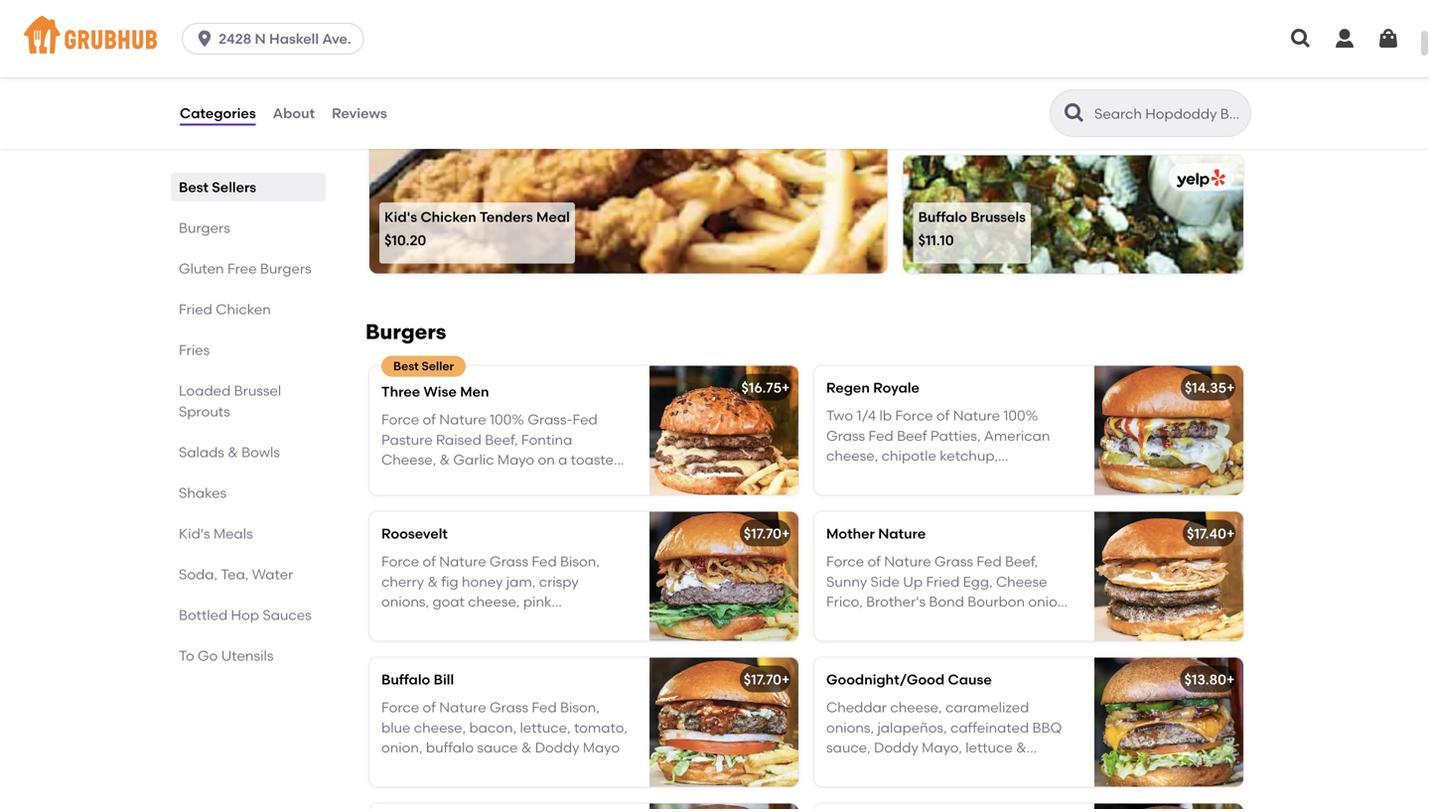 Task type: locate. For each thing, give the bounding box(es) containing it.
honey inside force of nature grass fed bison, cherry & fig honey jam, crispy onions, goat cheese, pink peppercorn & lemon dressed arugula
[[462, 574, 503, 591]]

fed up egg,
[[977, 554, 1002, 571]]

1 horizontal spatial cheese,
[[468, 594, 520, 611]]

1 vertical spatial bison,
[[560, 700, 600, 717]]

2 svg image from the left
[[1334, 27, 1357, 51]]

wise
[[961, 74, 994, 91], [424, 383, 457, 400]]

0 vertical spatial onions
[[827, 488, 871, 505]]

nature up patties, at the right bottom of the page
[[954, 408, 1001, 424]]

0 vertical spatial mayo
[[498, 452, 535, 469]]

jam, inside force of nature grass fed bison, cherry & fig honey jam, crispy onions, goat cheese, pink peppercorn & lemon dressed arugula
[[507, 574, 536, 591]]

cheese, inside force of nature grass fed bison, blue cheese, bacon, lettuce, tomato, onion, buffalo sauce & doddy mayo
[[414, 720, 466, 737]]

buffalo
[[919, 208, 968, 225], [382, 672, 431, 688]]

goodnight/good cause image
[[1095, 658, 1244, 787]]

fed for mother nature
[[977, 554, 1002, 571]]

$14.35 +
[[1185, 379, 1236, 396]]

of up side
[[868, 554, 881, 571]]

0 horizontal spatial honey
[[462, 574, 503, 591]]

&
[[228, 444, 238, 461], [440, 452, 450, 469], [874, 488, 885, 505], [428, 574, 438, 591], [465, 614, 475, 631], [950, 614, 961, 631], [522, 740, 532, 757]]

honey inside two 1/4 lb force of nature 100% grass fed beef patties, american cheese, chipotle ketchup, horseradish honey mustard, mayo, onions & pickles
[[909, 468, 950, 485]]

fig
[[442, 574, 459, 591]]

bison, up dressed
[[560, 554, 600, 571]]

force up beef
[[896, 408, 934, 424]]

sauce
[[477, 740, 518, 757]]

honey
[[909, 468, 950, 485], [462, 574, 503, 591]]

$16.75 +
[[742, 379, 790, 396]]

beef, up cheese
[[1006, 554, 1039, 571]]

0 horizontal spatial crispy
[[539, 574, 579, 591]]

1 horizontal spatial honey
[[909, 468, 950, 485]]

ave.
[[322, 30, 351, 47]]

buffalo inside buffalo brussels $11.10
[[919, 208, 968, 225]]

0 vertical spatial $17.70
[[744, 526, 782, 542]]

2 bison, from the top
[[560, 700, 600, 717]]

grass inside two 1/4 lb force of nature 100% grass fed beef patties, american cheese, chipotle ketchup, horseradish honey mustard, mayo, onions & pickles
[[827, 428, 866, 445]]

mayo
[[498, 452, 535, 469], [583, 740, 620, 757]]

categories
[[180, 105, 256, 122]]

categories button
[[179, 78, 257, 149]]

fed inside force of nature 100% grass-fed pasture raised beef, fontina cheese, & garlic mayo on a toasted onion bun.
[[573, 412, 598, 428]]

bison,
[[560, 554, 600, 571], [560, 700, 600, 717]]

grass up bacon,
[[490, 700, 529, 717]]

1 vertical spatial three wise men
[[382, 383, 489, 400]]

of inside force of nature grass fed bison, blue cheese, bacon, lettuce, tomato, onion, buffalo sauce & doddy mayo
[[423, 700, 436, 717]]

grass down two
[[827, 428, 866, 445]]

2 vertical spatial cheese,
[[414, 720, 466, 737]]

& down lettuce,
[[522, 740, 532, 757]]

grass up egg,
[[935, 554, 974, 571]]

doddy
[[535, 740, 580, 757]]

chicken
[[421, 208, 477, 225], [216, 301, 271, 318]]

1/4
[[857, 408, 877, 424]]

fed inside force of nature grass fed bison, cherry & fig honey jam, crispy onions, goat cheese, pink peppercorn & lemon dressed arugula
[[532, 554, 557, 571]]

1 horizontal spatial 100%
[[1004, 408, 1039, 424]]

honey up pickles
[[909, 468, 950, 485]]

cheese, inside two 1/4 lb force of nature 100% grass fed beef patties, american cheese, chipotle ketchup, horseradish honey mustard, mayo, onions & pickles
[[827, 448, 879, 465]]

0 vertical spatial jam,
[[507, 574, 536, 591]]

3 svg image from the left
[[1377, 27, 1401, 51]]

fried up 'bond'
[[927, 574, 960, 591]]

of for force of nature grass fed bison, cherry & fig honey jam, crispy onions, goat cheese, pink peppercorn & lemon dressed arugula
[[423, 554, 436, 571]]

best left seller
[[394, 359, 419, 373]]

force up sunny at the bottom of page
[[827, 554, 865, 571]]

0 vertical spatial men
[[997, 74, 1027, 91]]

0 vertical spatial best
[[179, 179, 209, 196]]

$17.40
[[1188, 526, 1227, 542]]

1 vertical spatial mayo
[[583, 740, 620, 757]]

force of nature grass fed bison, blue cheese, bacon, lettuce, tomato, onion, buffalo sauce & doddy mayo
[[382, 700, 628, 757]]

meals
[[214, 526, 253, 543]]

fried inside force of nature grass fed beef, sunny side up fried egg,  cheese frico, brother's bond bourbon onion jam, crispy onions & au poivre aioli
[[927, 574, 960, 591]]

loaded
[[179, 383, 231, 399]]

chicken up the $10.20
[[421, 208, 477, 225]]

1 vertical spatial kid's
[[179, 526, 210, 543]]

1 vertical spatial chicken
[[216, 301, 271, 318]]

crispy inside force of nature grass fed beef, sunny side up fried egg,  cheese frico, brother's bond bourbon onion jam, crispy onions & au poivre aioli
[[859, 614, 899, 631]]

& inside force of nature grass fed beef, sunny side up fried egg,  cheese frico, brother's bond bourbon onion jam, crispy onions & au poivre aioli
[[950, 614, 961, 631]]

tea,
[[221, 566, 249, 583]]

onions for brother's
[[903, 614, 947, 631]]

0 vertical spatial chicken
[[421, 208, 477, 225]]

force up blue
[[382, 700, 420, 717]]

1 vertical spatial jam,
[[827, 614, 856, 631]]

men inside "button"
[[997, 74, 1027, 91]]

mayo inside force of nature grass fed bison, blue cheese, bacon, lettuce, tomato, onion, buffalo sauce & doddy mayo
[[583, 740, 620, 757]]

buffalo down arugula
[[382, 672, 431, 688]]

jam, down frico,
[[827, 614, 856, 631]]

kid's up the $10.20
[[385, 208, 417, 225]]

$16.75
[[742, 379, 782, 396]]

water
[[252, 566, 293, 583]]

honey right fig
[[462, 574, 503, 591]]

0 horizontal spatial svg image
[[1290, 27, 1314, 51]]

& left fig
[[428, 574, 438, 591]]

force inside force of nature grass fed bison, cherry & fig honey jam, crispy onions, goat cheese, pink peppercorn & lemon dressed arugula
[[382, 554, 420, 571]]

onions for chipotle
[[827, 488, 871, 505]]

$17.70 for goodnight/good
[[744, 672, 782, 688]]

fed inside force of nature grass fed bison, blue cheese, bacon, lettuce, tomato, onion, buffalo sauce & doddy mayo
[[532, 700, 557, 717]]

nature down bill
[[440, 700, 487, 717]]

fed down lb
[[869, 428, 894, 445]]

nature up raised
[[440, 412, 487, 428]]

$13.80
[[1185, 672, 1227, 688]]

1 vertical spatial best
[[394, 359, 419, 373]]

of inside force of nature grass fed beef, sunny side up fried egg,  cheese frico, brother's bond bourbon onion jam, crispy onions & au poivre aioli
[[868, 554, 881, 571]]

mayo inside force of nature 100% grass-fed pasture raised beef, fontina cheese, & garlic mayo on a toasted onion bun.
[[498, 452, 535, 469]]

0 horizontal spatial three wise men
[[382, 383, 489, 400]]

fed for buffalo bill
[[532, 700, 557, 717]]

0 horizontal spatial cheese,
[[414, 720, 466, 737]]

beef,
[[485, 432, 518, 449], [1006, 554, 1039, 571]]

of up patties, at the right bottom of the page
[[937, 408, 950, 424]]

cheese, up horseradish
[[827, 448, 879, 465]]

egg,
[[964, 574, 993, 591]]

beef, up "garlic"
[[485, 432, 518, 449]]

2 horizontal spatial burgers
[[366, 319, 447, 345]]

fed inside force of nature grass fed beef, sunny side up fried egg,  cheese frico, brother's bond bourbon onion jam, crispy onions & au poivre aioli
[[977, 554, 1002, 571]]

kid's for kid's chicken tenders meal $10.20
[[385, 208, 417, 225]]

nature up up
[[885, 554, 932, 571]]

1 vertical spatial wise
[[424, 383, 457, 400]]

force up pasture
[[382, 412, 420, 428]]

gluten
[[179, 260, 224, 277]]

0 vertical spatial three wise men
[[919, 74, 1027, 91]]

onions
[[827, 488, 871, 505], [903, 614, 947, 631]]

1 horizontal spatial onions
[[903, 614, 947, 631]]

1 vertical spatial men
[[460, 383, 489, 400]]

up
[[904, 574, 923, 591]]

0 vertical spatial cheese,
[[827, 448, 879, 465]]

1 horizontal spatial wise
[[961, 74, 994, 91]]

force
[[896, 408, 934, 424], [382, 412, 420, 428], [382, 554, 420, 571], [827, 554, 865, 571], [382, 700, 420, 717]]

1 horizontal spatial chicken
[[421, 208, 477, 225]]

bison, inside force of nature grass fed bison, cherry & fig honey jam, crispy onions, goat cheese, pink peppercorn & lemon dressed arugula
[[560, 554, 600, 571]]

nature inside force of nature grass fed beef, sunny side up fried egg,  cheese frico, brother's bond bourbon onion jam, crispy onions & au poivre aioli
[[885, 554, 932, 571]]

$17.70
[[744, 526, 782, 542], [744, 672, 782, 688]]

best for best seller
[[394, 359, 419, 373]]

1 horizontal spatial burgers
[[260, 260, 312, 277]]

1 vertical spatial buffalo
[[382, 672, 431, 688]]

kid's inside the kid's chicken tenders meal $10.20
[[385, 208, 417, 225]]

0 vertical spatial buffalo
[[919, 208, 968, 225]]

mayo down tomato,
[[583, 740, 620, 757]]

1 horizontal spatial three wise men
[[919, 74, 1027, 91]]

1 horizontal spatial mayo
[[583, 740, 620, 757]]

& up the bun.
[[440, 452, 450, 469]]

of inside force of nature 100% grass-fed pasture raised beef, fontina cheese, & garlic mayo on a toasted onion bun.
[[423, 412, 436, 428]]

crispy up pink
[[539, 574, 579, 591]]

american
[[985, 428, 1051, 445]]

1 vertical spatial fried
[[927, 574, 960, 591]]

beef, inside force of nature grass fed beef, sunny side up fried egg,  cheese frico, brother's bond bourbon onion jam, crispy onions & au poivre aioli
[[1006, 554, 1039, 571]]

0 vertical spatial bison,
[[560, 554, 600, 571]]

100% up american
[[1004, 408, 1039, 424]]

0 horizontal spatial burgers
[[179, 220, 230, 237]]

fried
[[179, 301, 213, 318], [927, 574, 960, 591]]

0 vertical spatial kid's
[[385, 208, 417, 225]]

onion
[[382, 472, 422, 489]]

bison, inside force of nature grass fed bison, blue cheese, bacon, lettuce, tomato, onion, buffalo sauce & doddy mayo
[[560, 700, 600, 717]]

buffalo bill image
[[650, 658, 799, 787]]

& left au
[[950, 614, 961, 631]]

shakes
[[179, 485, 227, 502]]

0 horizontal spatial buffalo
[[382, 672, 431, 688]]

cheese, up buffalo on the left
[[414, 720, 466, 737]]

buffalo bill
[[382, 672, 454, 688]]

0 horizontal spatial kid's
[[179, 526, 210, 543]]

nature inside force of nature grass fed bison, blue cheese, bacon, lettuce, tomato, onion, buffalo sauce & doddy mayo
[[440, 700, 487, 717]]

fried up fries
[[179, 301, 213, 318]]

fed up pink
[[532, 554, 557, 571]]

0 vertical spatial $17.70 +
[[744, 526, 790, 542]]

gluten free burgers
[[179, 260, 312, 277]]

0 horizontal spatial three
[[382, 383, 420, 400]]

force inside force of nature grass fed bison, blue cheese, bacon, lettuce, tomato, onion, buffalo sauce & doddy mayo
[[382, 700, 420, 717]]

1 vertical spatial beef,
[[1006, 554, 1039, 571]]

2 horizontal spatial svg image
[[1377, 27, 1401, 51]]

1 $17.70 from the top
[[744, 526, 782, 542]]

grass inside force of nature grass fed beef, sunny side up fried egg,  cheese frico, brother's bond bourbon onion jam, crispy onions & au poivre aioli
[[935, 554, 974, 571]]

chicken down free
[[216, 301, 271, 318]]

three inside "button"
[[919, 74, 958, 91]]

cheese,
[[382, 452, 436, 469]]

onion
[[1029, 594, 1067, 611]]

nature for force of nature grass fed bison, cherry & fig honey jam, crispy onions, goat cheese, pink peppercorn & lemon dressed arugula
[[440, 554, 487, 571]]

bottled hop sauces
[[179, 607, 312, 624]]

nature inside force of nature grass fed bison, cherry & fig honey jam, crispy onions, goat cheese, pink peppercorn & lemon dressed arugula
[[440, 554, 487, 571]]

salads & bowls
[[179, 444, 280, 461]]

1 horizontal spatial beef,
[[1006, 554, 1039, 571]]

& down horseradish
[[874, 488, 885, 505]]

wise inside "button"
[[961, 74, 994, 91]]

onions down horseradish
[[827, 488, 871, 505]]

aioli
[[1030, 614, 1058, 631]]

burgers
[[179, 220, 230, 237], [260, 260, 312, 277], [366, 319, 447, 345]]

1 vertical spatial honey
[[462, 574, 503, 591]]

beef
[[897, 428, 928, 445]]

svg image
[[1290, 27, 1314, 51], [1334, 27, 1357, 51], [1377, 27, 1401, 51]]

peppercorn
[[382, 614, 461, 631]]

jam, up pink
[[507, 574, 536, 591]]

1 bison, from the top
[[560, 554, 600, 571]]

burgers up gluten
[[179, 220, 230, 237]]

onions inside two 1/4 lb force of nature 100% grass fed beef patties, american cheese, chipotle ketchup, horseradish honey mustard, mayo, onions & pickles
[[827, 488, 871, 505]]

poivre
[[985, 614, 1027, 631]]

1 vertical spatial $17.70 +
[[744, 672, 790, 688]]

1 horizontal spatial fried
[[927, 574, 960, 591]]

1 horizontal spatial kid's
[[385, 208, 417, 225]]

crispy inside force of nature grass fed bison, cherry & fig honey jam, crispy onions, goat cheese, pink peppercorn & lemon dressed arugula
[[539, 574, 579, 591]]

regen royale image
[[1095, 366, 1244, 495]]

of down buffalo bill
[[423, 700, 436, 717]]

bison, up tomato,
[[560, 700, 600, 717]]

0 vertical spatial burgers
[[179, 220, 230, 237]]

0 vertical spatial crispy
[[539, 574, 579, 591]]

0 horizontal spatial best
[[179, 179, 209, 196]]

three
[[919, 74, 958, 91], [382, 383, 420, 400]]

chicken for kid's
[[421, 208, 477, 225]]

1 vertical spatial crispy
[[859, 614, 899, 631]]

regen
[[827, 379, 870, 396]]

force inside force of nature grass fed beef, sunny side up fried egg,  cheese frico, brother's bond bourbon onion jam, crispy onions & au poivre aioli
[[827, 554, 865, 571]]

pink
[[523, 594, 552, 611]]

grass inside force of nature grass fed bison, blue cheese, bacon, lettuce, tomato, onion, buffalo sauce & doddy mayo
[[490, 700, 529, 717]]

Search Hopdoddy Burger Bar search field
[[1093, 104, 1245, 123]]

onions down 'bond'
[[903, 614, 947, 631]]

1 horizontal spatial men
[[997, 74, 1027, 91]]

onions inside force of nature grass fed beef, sunny side up fried egg,  cheese frico, brother's bond bourbon onion jam, crispy onions & au poivre aioli
[[903, 614, 947, 631]]

search icon image
[[1063, 101, 1087, 125]]

$10.20
[[385, 232, 427, 249]]

force inside force of nature 100% grass-fed pasture raised beef, fontina cheese, & garlic mayo on a toasted onion bun.
[[382, 412, 420, 428]]

mother nature
[[827, 526, 926, 542]]

regen royale
[[827, 379, 920, 396]]

0 vertical spatial fried
[[179, 301, 213, 318]]

2 $17.70 from the top
[[744, 672, 782, 688]]

nature up fig
[[440, 554, 487, 571]]

nature inside force of nature 100% grass-fed pasture raised beef, fontina cheese, & garlic mayo on a toasted onion bun.
[[440, 412, 487, 428]]

burgers right free
[[260, 260, 312, 277]]

sprouts
[[179, 403, 230, 420]]

1 $17.70 + from the top
[[744, 526, 790, 542]]

fed up toasted on the left of the page
[[573, 412, 598, 428]]

yelp image
[[1174, 169, 1226, 188]]

2428 n haskell ave.
[[219, 30, 351, 47]]

1 horizontal spatial three
[[919, 74, 958, 91]]

1 horizontal spatial buffalo
[[919, 208, 968, 225]]

utensils
[[221, 648, 274, 665]]

cheese, up the lemon
[[468, 594, 520, 611]]

nature for force of nature grass fed bison, blue cheese, bacon, lettuce, tomato, onion, buffalo sauce & doddy mayo
[[440, 700, 487, 717]]

0 horizontal spatial wise
[[424, 383, 457, 400]]

1 horizontal spatial svg image
[[1334, 27, 1357, 51]]

nature for force of nature grass fed beef, sunny side up fried egg,  cheese frico, brother's bond bourbon onion jam, crispy onions & au poivre aioli
[[885, 554, 932, 571]]

0 horizontal spatial jam,
[[507, 574, 536, 591]]

grass up pink
[[490, 554, 529, 571]]

kid's for kid's meals
[[179, 526, 210, 543]]

kid's left "meals"
[[179, 526, 210, 543]]

mayo left on
[[498, 452, 535, 469]]

meal
[[537, 208, 570, 225]]

0 vertical spatial wise
[[961, 74, 994, 91]]

of down roosevelt
[[423, 554, 436, 571]]

1 horizontal spatial best
[[394, 359, 419, 373]]

jam, inside force of nature grass fed beef, sunny side up fried egg,  cheese frico, brother's bond bourbon onion jam, crispy onions & au poivre aioli
[[827, 614, 856, 631]]

cheese,
[[827, 448, 879, 465], [468, 594, 520, 611], [414, 720, 466, 737]]

0 horizontal spatial 100%
[[490, 412, 525, 428]]

0 vertical spatial honey
[[909, 468, 950, 485]]

0 horizontal spatial onions
[[827, 488, 871, 505]]

2 $17.70 + from the top
[[744, 672, 790, 688]]

1 horizontal spatial jam,
[[827, 614, 856, 631]]

of up pasture
[[423, 412, 436, 428]]

three wise men
[[919, 74, 1027, 91], [382, 383, 489, 400]]

0 horizontal spatial beef,
[[485, 432, 518, 449]]

of inside force of nature grass fed bison, cherry & fig honey jam, crispy onions, goat cheese, pink peppercorn & lemon dressed arugula
[[423, 554, 436, 571]]

nature down pickles
[[879, 526, 926, 542]]

1 horizontal spatial crispy
[[859, 614, 899, 631]]

nature
[[954, 408, 1001, 424], [440, 412, 487, 428], [879, 526, 926, 542], [440, 554, 487, 571], [885, 554, 932, 571], [440, 700, 487, 717]]

roosevelt image
[[650, 512, 799, 641]]

bowls
[[242, 444, 280, 461]]

goodnight/good
[[827, 672, 945, 688]]

chicken inside the kid's chicken tenders meal $10.20
[[421, 208, 477, 225]]

buffalo up $11.10
[[919, 208, 968, 225]]

1 vertical spatial $17.70
[[744, 672, 782, 688]]

100% left the grass-
[[490, 412, 525, 428]]

$17.70 +
[[744, 526, 790, 542], [744, 672, 790, 688]]

0 horizontal spatial chicken
[[216, 301, 271, 318]]

1 svg image from the left
[[1290, 27, 1314, 51]]

0 vertical spatial three
[[919, 74, 958, 91]]

best left sellers
[[179, 179, 209, 196]]

mother nature image
[[1095, 512, 1244, 641]]

roosevelt
[[382, 526, 448, 542]]

burgers up best seller
[[366, 319, 447, 345]]

0 vertical spatial beef,
[[485, 432, 518, 449]]

dressed
[[524, 614, 577, 631]]

buffalo for buffalo brussels $11.10
[[919, 208, 968, 225]]

brussels
[[971, 208, 1026, 225]]

bison, for jam,
[[560, 554, 600, 571]]

kid's
[[385, 208, 417, 225], [179, 526, 210, 543]]

2 horizontal spatial cheese,
[[827, 448, 879, 465]]

+ for cause
[[1227, 672, 1236, 688]]

of for force of nature 100% grass-fed pasture raised beef, fontina cheese, & garlic mayo on a toasted onion bun.
[[423, 412, 436, 428]]

crispy down brother's
[[859, 614, 899, 631]]

buffalo brussels $11.10
[[919, 208, 1026, 249]]

to go utensils
[[179, 648, 274, 665]]

1 vertical spatial onions
[[903, 614, 947, 631]]

fed for roosevelt
[[532, 554, 557, 571]]

pickles
[[888, 488, 935, 505]]

svg image
[[195, 29, 215, 49]]

1 vertical spatial cheese,
[[468, 594, 520, 611]]

grass inside force of nature grass fed bison, cherry & fig honey jam, crispy onions, goat cheese, pink peppercorn & lemon dressed arugula
[[490, 554, 529, 571]]

fed up lettuce,
[[532, 700, 557, 717]]

0 horizontal spatial mayo
[[498, 452, 535, 469]]

crispy
[[539, 574, 579, 591], [859, 614, 899, 631]]

force up cherry on the bottom left of page
[[382, 554, 420, 571]]

mother
[[827, 526, 875, 542]]



Task type: describe. For each thing, give the bounding box(es) containing it.
+ for royale
[[1227, 379, 1236, 396]]

chicken for fried
[[216, 301, 271, 318]]

fried chicken
[[179, 301, 271, 318]]

grass for force of nature grass fed bison, cherry & fig honey jam, crispy onions, goat cheese, pink peppercorn & lemon dressed arugula
[[490, 554, 529, 571]]

onion,
[[382, 740, 423, 757]]

& inside force of nature 100% grass-fed pasture raised beef, fontina cheese, & garlic mayo on a toasted onion bun.
[[440, 452, 450, 469]]

cherry
[[382, 574, 424, 591]]

frico,
[[827, 594, 863, 611]]

100% inside two 1/4 lb force of nature 100% grass fed beef patties, american cheese, chipotle ketchup, horseradish honey mustard, mayo, onions & pickles
[[1004, 408, 1039, 424]]

force for force of nature grass fed beef, sunny side up fried egg,  cheese frico, brother's bond bourbon onion jam, crispy onions & au poivre aioli
[[827, 554, 865, 571]]

brussel
[[234, 383, 281, 399]]

$17.70 + for goodnight/good cause
[[744, 672, 790, 688]]

buffalo for buffalo bill
[[382, 672, 431, 688]]

on
[[538, 452, 555, 469]]

fontina
[[522, 432, 573, 449]]

loaded brussel sprouts
[[179, 383, 281, 420]]

patties,
[[931, 428, 981, 445]]

force of nature 100% grass-fed pasture raised beef, fontina cheese, & garlic mayo on a toasted onion bun.
[[382, 412, 623, 489]]

2 vertical spatial burgers
[[366, 319, 447, 345]]

force inside two 1/4 lb force of nature 100% grass fed beef patties, american cheese, chipotle ketchup, horseradish honey mustard, mayo, onions & pickles
[[896, 408, 934, 424]]

soda, tea, water
[[179, 566, 293, 583]]

of for force of nature grass fed beef, sunny side up fried egg,  cheese frico, brother's bond bourbon onion jam, crispy onions & au poivre aioli
[[868, 554, 881, 571]]

+ for bill
[[782, 672, 790, 688]]

reviews button
[[331, 78, 388, 149]]

$17.40 +
[[1188, 526, 1236, 542]]

grass-
[[528, 412, 573, 428]]

tenders
[[480, 208, 533, 225]]

three wise men inside "button"
[[919, 74, 1027, 91]]

lb
[[880, 408, 892, 424]]

lemon
[[479, 614, 521, 631]]

haskell
[[269, 30, 319, 47]]

2428 n haskell ave. button
[[182, 23, 372, 55]]

tomato,
[[574, 720, 628, 737]]

+ for nature
[[1227, 526, 1236, 542]]

beef, inside force of nature 100% grass-fed pasture raised beef, fontina cheese, & garlic mayo on a toasted onion bun.
[[485, 432, 518, 449]]

magic shroom image
[[650, 804, 799, 810]]

cheese
[[997, 574, 1048, 591]]

& inside force of nature grass fed bison, blue cheese, bacon, lettuce, tomato, onion, buffalo sauce & doddy mayo
[[522, 740, 532, 757]]

about button
[[272, 78, 316, 149]]

bottled
[[179, 607, 228, 624]]

fries
[[179, 342, 210, 359]]

kid's chicken tenders meal $10.20
[[385, 208, 570, 249]]

force for force of nature grass fed bison, cherry & fig honey jam, crispy onions, goat cheese, pink peppercorn & lemon dressed arugula
[[382, 554, 420, 571]]

mustard,
[[954, 468, 1014, 485]]

of for force of nature grass fed bison, blue cheese, bacon, lettuce, tomato, onion, buffalo sauce & doddy mayo
[[423, 700, 436, 717]]

blue
[[382, 720, 411, 737]]

$17.70 for mother
[[744, 526, 782, 542]]

grass for force of nature grass fed beef, sunny side up fried egg,  cheese frico, brother's bond bourbon onion jam, crispy onions & au poivre aioli
[[935, 554, 974, 571]]

100% inside force of nature 100% grass-fed pasture raised beef, fontina cheese, & garlic mayo on a toasted onion bun.
[[490, 412, 525, 428]]

force of nature grass fed bison, cherry & fig honey jam, crispy onions, goat cheese, pink peppercorn & lemon dressed arugula
[[382, 554, 600, 651]]

pasture
[[382, 432, 433, 449]]

to
[[179, 648, 194, 665]]

onions,
[[382, 594, 429, 611]]

brother's
[[867, 594, 926, 611]]

soda,
[[179, 566, 218, 583]]

toasted
[[571, 452, 623, 469]]

0 horizontal spatial men
[[460, 383, 489, 400]]

salads
[[179, 444, 224, 461]]

& left the bowls
[[228, 444, 238, 461]]

fed inside two 1/4 lb force of nature 100% grass fed beef patties, american cheese, chipotle ketchup, horseradish honey mustard, mayo, onions & pickles
[[869, 428, 894, 445]]

force for force of nature grass fed bison, blue cheese, bacon, lettuce, tomato, onion, buffalo sauce & doddy mayo
[[382, 700, 420, 717]]

$11.10
[[919, 232, 955, 249]]

cause
[[949, 672, 992, 688]]

sunny
[[827, 574, 868, 591]]

goodnight/good cause
[[827, 672, 992, 688]]

three wise men button
[[904, 21, 1244, 139]]

hop
[[231, 607, 259, 624]]

force for force of nature 100% grass-fed pasture raised beef, fontina cheese, & garlic mayo on a toasted onion bun.
[[382, 412, 420, 428]]

best for best sellers
[[179, 179, 209, 196]]

sellers
[[212, 179, 257, 196]]

$13.80 +
[[1185, 672, 1236, 688]]

0 horizontal spatial fried
[[179, 301, 213, 318]]

seller
[[422, 359, 454, 373]]

llano poblano image
[[1095, 804, 1244, 810]]

$17.70 + for mother nature
[[744, 526, 790, 542]]

nature for force of nature 100% grass-fed pasture raised beef, fontina cheese, & garlic mayo on a toasted onion bun.
[[440, 412, 487, 428]]

force of nature grass fed beef, sunny side up fried egg,  cheese frico, brother's bond bourbon onion jam, crispy onions & au poivre aioli
[[827, 554, 1067, 631]]

bun.
[[426, 472, 455, 489]]

grass for force of nature grass fed bison, blue cheese, bacon, lettuce, tomato, onion, buffalo sauce & doddy mayo
[[490, 700, 529, 717]]

main navigation navigation
[[0, 0, 1431, 78]]

kid's meals
[[179, 526, 253, 543]]

cheese, inside force of nature grass fed bison, cherry & fig honey jam, crispy onions, goat cheese, pink peppercorn & lemon dressed arugula
[[468, 594, 520, 611]]

sauces
[[263, 607, 312, 624]]

n
[[255, 30, 266, 47]]

goat
[[433, 594, 465, 611]]

& inside two 1/4 lb force of nature 100% grass fed beef patties, american cheese, chipotle ketchup, horseradish honey mustard, mayo, onions & pickles
[[874, 488, 885, 505]]

chipotle
[[882, 448, 937, 465]]

of inside two 1/4 lb force of nature 100% grass fed beef patties, american cheese, chipotle ketchup, horseradish honey mustard, mayo, onions & pickles
[[937, 408, 950, 424]]

a
[[559, 452, 568, 469]]

about
[[273, 105, 315, 122]]

$14.35
[[1185, 379, 1227, 396]]

go
[[198, 648, 218, 665]]

royale
[[874, 379, 920, 396]]

mayo,
[[1017, 468, 1059, 485]]

three wise men image
[[650, 366, 799, 495]]

two
[[827, 408, 854, 424]]

nature inside two 1/4 lb force of nature 100% grass fed beef patties, american cheese, chipotle ketchup, horseradish honey mustard, mayo, onions & pickles
[[954, 408, 1001, 424]]

side
[[871, 574, 900, 591]]

1 vertical spatial three
[[382, 383, 420, 400]]

bison, for tomato,
[[560, 700, 600, 717]]

bacon,
[[469, 720, 517, 737]]

two 1/4 lb force of nature 100% grass fed beef patties, american cheese, chipotle ketchup, horseradish honey mustard, mayo, onions & pickles
[[827, 408, 1059, 505]]

1 vertical spatial burgers
[[260, 260, 312, 277]]

& down goat
[[465, 614, 475, 631]]

best seller
[[394, 359, 454, 373]]

free
[[228, 260, 257, 277]]

reviews
[[332, 105, 387, 122]]

bourbon
[[968, 594, 1026, 611]]

raised
[[436, 432, 482, 449]]



Task type: vqa. For each thing, say whether or not it's contained in the screenshot.
and to the right
no



